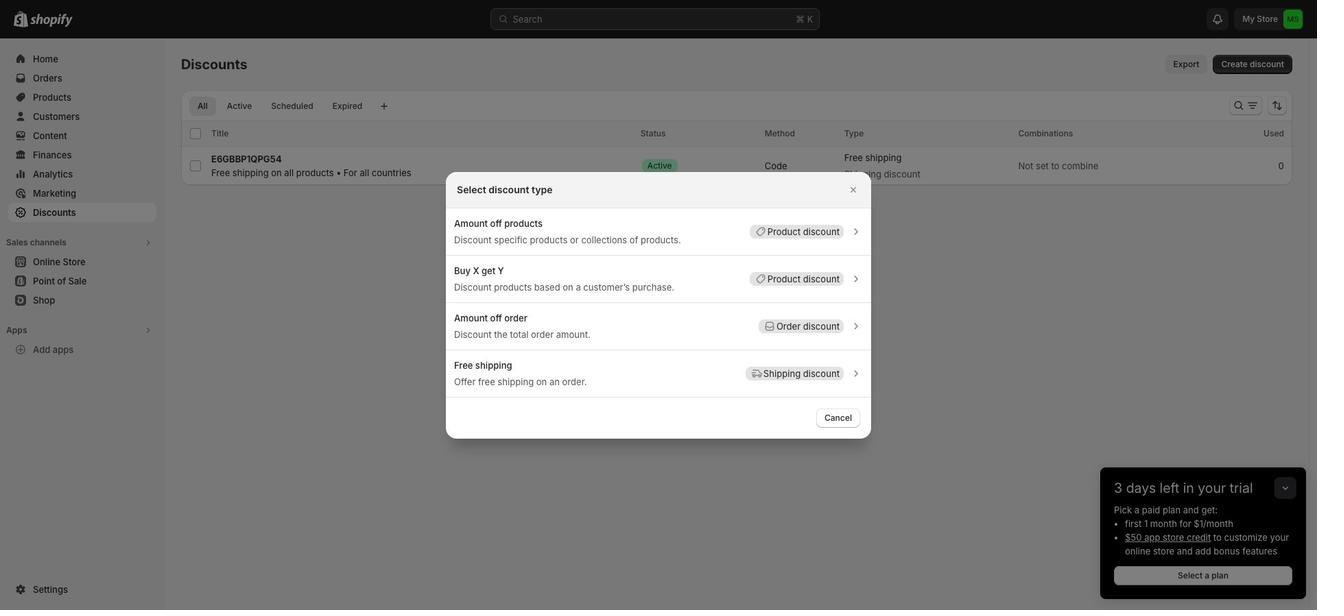 Task type: vqa. For each thing, say whether or not it's contained in the screenshot.
1st saturday element from the left
no



Task type: locate. For each thing, give the bounding box(es) containing it.
dialog
[[0, 172, 1317, 439]]

tab list
[[187, 96, 373, 116]]

shopify image
[[30, 14, 73, 27]]



